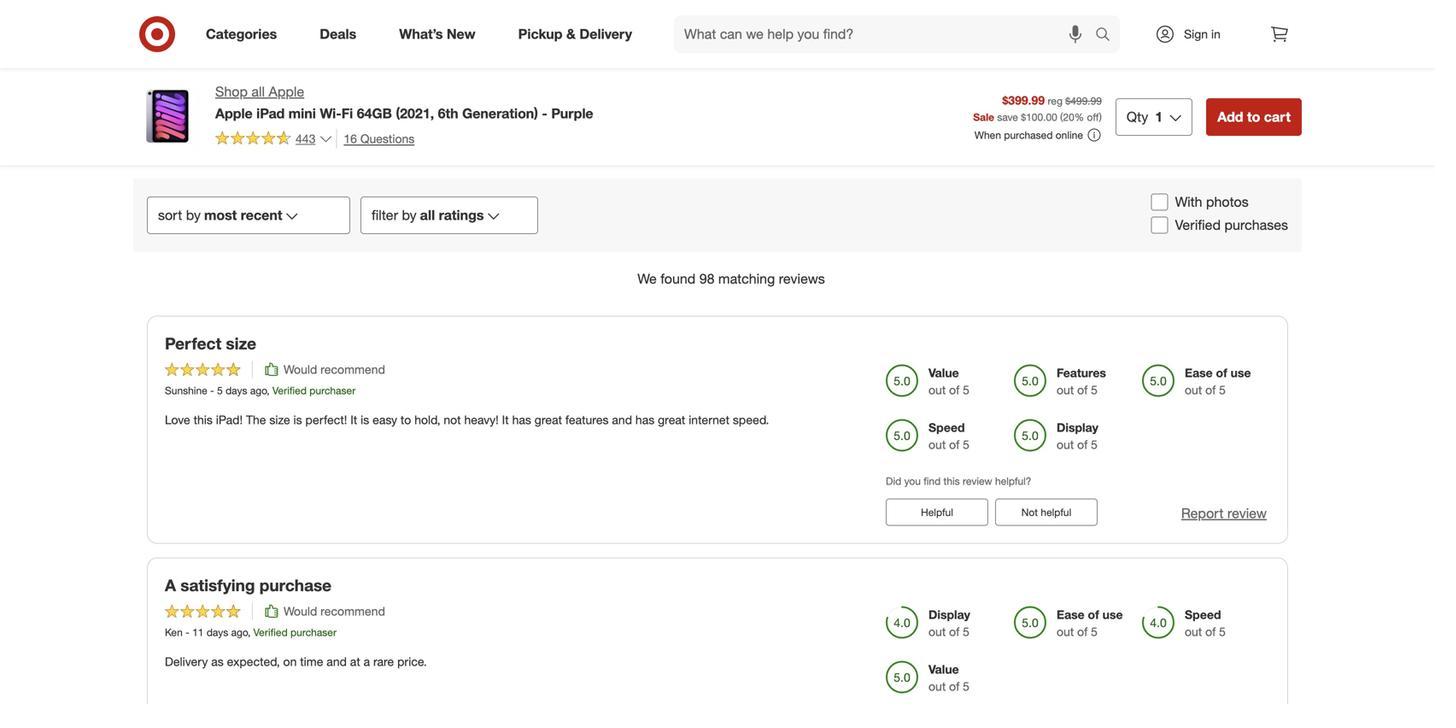 Task type: describe. For each thing, give the bounding box(es) containing it.
1 great from the left
[[535, 412, 562, 427]]

we found 98 matching reviews
[[638, 270, 825, 287]]

recommend for perfect size
[[321, 362, 385, 377]]

did you find this review helpful?
[[886, 475, 1032, 487]]

categories link
[[191, 15, 298, 53]]

would recommend for perfect size
[[284, 362, 385, 377]]

reg
[[1048, 94, 1063, 107]]

at
[[350, 654, 360, 669]]

Verified purchases checkbox
[[1152, 217, 1169, 234]]

1 horizontal spatial display
[[1057, 420, 1099, 435]]

all inside shop all apple apple ipad mini wi-fi 64gb (2021, 6th generation) - purple
[[252, 83, 265, 100]]

new
[[447, 26, 476, 42]]

would recommend for a satisfying purchase
[[284, 604, 385, 618]]

64gb
[[357, 105, 392, 122]]

1 vertical spatial speed out of 5
[[1185, 607, 1226, 639]]

1
[[1156, 108, 1163, 125]]

generation)
[[462, 105, 538, 122]]

search
[[1088, 27, 1129, 44]]

(2021,
[[396, 105, 434, 122]]

we
[[638, 270, 657, 287]]

0 horizontal spatial apple
[[215, 105, 253, 122]]

With photos checkbox
[[1152, 194, 1169, 211]]

16
[[344, 131, 357, 146]]

0 vertical spatial speed
[[929, 420, 965, 435]]

of inside the features out of 5
[[1078, 382, 1088, 397]]

2 value from the top
[[929, 662, 959, 677]]

- for satisfying
[[186, 626, 190, 639]]

purchases
[[1225, 217, 1289, 233]]

report
[[1182, 505, 1224, 522]]

image of apple ipad mini wi-fi 64gb (2021, 6th generation) - purple image
[[133, 82, 202, 150]]

as
[[211, 654, 224, 669]]

pickup & delivery link
[[504, 15, 654, 53]]

delivery as expected, on time and at a rare price.
[[165, 654, 427, 669]]

most
[[204, 207, 237, 223]]

report review button
[[1182, 504, 1267, 523]]

would for perfect size
[[284, 362, 317, 377]]

filter by all ratings
[[372, 207, 484, 223]]

questions
[[360, 131, 415, 146]]

0 vertical spatial and
[[612, 412, 632, 427]]

not
[[444, 412, 461, 427]]

1 has from the left
[[512, 412, 531, 427]]

$399.99 reg $499.99 sale save $ 100.00 ( 20 % off )
[[974, 93, 1102, 123]]

save
[[997, 110, 1018, 123]]

pickup & delivery
[[518, 26, 632, 42]]

rare
[[373, 654, 394, 669]]

shop
[[215, 83, 248, 100]]

mini
[[289, 105, 316, 122]]

guest review image 6 of 6, zoom in image
[[959, 0, 1066, 86]]

matching
[[719, 270, 775, 287]]

, for satisfying
[[248, 626, 251, 639]]

2 it from the left
[[502, 412, 509, 427]]

photos
[[1207, 194, 1249, 210]]

What can we help you find? suggestions appear below search field
[[674, 15, 1100, 53]]

sunshine
[[165, 384, 207, 397]]

features out of 5
[[1057, 365, 1107, 397]]

16 questions
[[344, 131, 415, 146]]

1 vertical spatial use
[[1103, 607, 1123, 622]]

purchase
[[260, 576, 332, 595]]

helpful
[[921, 506, 954, 519]]

443 link
[[215, 129, 333, 150]]

to inside add to cart button
[[1248, 108, 1261, 125]]

a
[[165, 576, 176, 595]]

0 vertical spatial verified
[[1175, 217, 1221, 233]]

sign in link
[[1141, 15, 1248, 53]]

what's new
[[399, 26, 476, 42]]

1 vertical spatial and
[[327, 654, 347, 669]]

&
[[567, 26, 576, 42]]

deals link
[[305, 15, 378, 53]]

pickup
[[518, 26, 563, 42]]

price.
[[397, 654, 427, 669]]

guest review image 3 of 6, zoom in image
[[597, 0, 704, 86]]

report review
[[1182, 505, 1267, 522]]

hold,
[[415, 412, 440, 427]]

add
[[1218, 108, 1244, 125]]

sunshine - 5 days ago , verified purchaser
[[165, 384, 356, 397]]

did
[[886, 475, 902, 487]]

sort
[[158, 207, 182, 223]]

2 has from the left
[[636, 412, 655, 427]]

0 horizontal spatial display
[[929, 607, 971, 622]]

2 great from the left
[[658, 412, 686, 427]]

1 value from the top
[[929, 365, 959, 380]]

1 horizontal spatial ease
[[1185, 365, 1213, 380]]

0 vertical spatial use
[[1231, 365, 1251, 380]]

add to cart
[[1218, 108, 1291, 125]]

0 horizontal spatial features
[[566, 412, 609, 427]]

on
[[283, 654, 297, 669]]

2 is from the left
[[361, 412, 369, 427]]

0 horizontal spatial this
[[194, 412, 213, 427]]

search button
[[1088, 15, 1129, 56]]

easy
[[373, 412, 397, 427]]

heavy!
[[464, 412, 499, 427]]

out inside the features out of 5
[[1057, 382, 1074, 397]]

perfect
[[165, 334, 221, 354]]

expected,
[[227, 654, 280, 669]]

filter
[[372, 207, 398, 223]]

$
[[1021, 110, 1026, 123]]

helpful button
[[886, 499, 989, 526]]

a satisfying purchase
[[165, 576, 332, 595]]

sale
[[974, 110, 995, 123]]

verified purchases
[[1175, 217, 1289, 233]]

$499.99
[[1066, 94, 1102, 107]]

when purchased online
[[975, 129, 1083, 141]]

by for sort by
[[186, 207, 201, 223]]

time
[[300, 654, 323, 669]]

16 questions link
[[336, 129, 415, 148]]

in
[[1212, 26, 1221, 41]]

6th
[[438, 105, 459, 122]]

20
[[1063, 110, 1075, 123]]

100.00
[[1026, 110, 1058, 123]]

satisfying
[[181, 576, 255, 595]]

, for size
[[267, 384, 270, 397]]

1 value out of 5 from the top
[[929, 365, 970, 397]]



Task type: vqa. For each thing, say whether or not it's contained in the screenshot.
'Qty'
yes



Task type: locate. For each thing, give the bounding box(es) containing it.
ago up 'expected,'
[[231, 626, 248, 639]]

443
[[296, 131, 316, 146]]

0 vertical spatial ease of use out of 5
[[1185, 365, 1251, 397]]

1 vertical spatial recommend
[[321, 604, 385, 618]]

1 vertical spatial ease of use out of 5
[[1057, 607, 1123, 639]]

0 vertical spatial apple
[[269, 83, 304, 100]]

to right add
[[1248, 108, 1261, 125]]

2 recommend from the top
[[321, 604, 385, 618]]

purchaser for perfect size
[[310, 384, 356, 397]]

ipad!
[[216, 412, 243, 427]]

when
[[975, 129, 1001, 141]]

1 vertical spatial ,
[[248, 626, 251, 639]]

)
[[1099, 110, 1102, 123]]

use
[[1231, 365, 1251, 380], [1103, 607, 1123, 622]]

would down purchase
[[284, 604, 317, 618]]

- right sunshine
[[210, 384, 214, 397]]

1 horizontal spatial has
[[636, 412, 655, 427]]

0 horizontal spatial speed
[[929, 420, 965, 435]]

verified up 'expected,'
[[253, 626, 288, 639]]

0 vertical spatial ease
[[1185, 365, 1213, 380]]

1 horizontal spatial great
[[658, 412, 686, 427]]

fi
[[342, 105, 353, 122]]

1 horizontal spatial apple
[[269, 83, 304, 100]]

ago for size
[[250, 384, 267, 397]]

verified down with
[[1175, 217, 1221, 233]]

0 vertical spatial speed out of 5
[[929, 420, 970, 452]]

of
[[1216, 365, 1228, 380], [949, 382, 960, 397], [1078, 382, 1088, 397], [1206, 382, 1216, 397], [949, 437, 960, 452], [1078, 437, 1088, 452], [1088, 607, 1100, 622], [949, 624, 960, 639], [1078, 624, 1088, 639], [1206, 624, 1216, 639], [949, 679, 960, 694]]

verified up 'perfect!'
[[272, 384, 307, 397]]

has right "heavy!"
[[512, 412, 531, 427]]

delivery right &
[[580, 26, 632, 42]]

ken
[[165, 626, 183, 639]]

sign
[[1184, 26, 1208, 41]]

0 horizontal spatial ,
[[248, 626, 251, 639]]

recommend for a satisfying purchase
[[321, 604, 385, 618]]

and
[[612, 412, 632, 427], [327, 654, 347, 669]]

0 horizontal spatial has
[[512, 412, 531, 427]]

1 horizontal spatial -
[[210, 384, 214, 397]]

with photos
[[1175, 194, 1249, 210]]

to right easy
[[401, 412, 411, 427]]

1 vertical spatial all
[[420, 207, 435, 223]]

0 horizontal spatial is
[[294, 412, 302, 427]]

recommend up 'perfect!'
[[321, 362, 385, 377]]

would recommend up 'perfect!'
[[284, 362, 385, 377]]

1 horizontal spatial review
[[1228, 505, 1267, 522]]

%
[[1075, 110, 1084, 123]]

0 vertical spatial review
[[963, 475, 993, 487]]

off
[[1087, 110, 1099, 123]]

0 vertical spatial ago
[[250, 384, 267, 397]]

wi-
[[320, 105, 342, 122]]

value
[[929, 365, 959, 380], [929, 662, 959, 677]]

speed.
[[733, 412, 769, 427]]

0 vertical spatial display out of 5
[[1057, 420, 1099, 452]]

by right sort
[[186, 207, 201, 223]]

days up ipad!
[[226, 384, 247, 397]]

helpful
[[1041, 506, 1072, 519]]

0 horizontal spatial it
[[351, 412, 357, 427]]

-
[[542, 105, 548, 122], [210, 384, 214, 397], [186, 626, 190, 639]]

0 horizontal spatial -
[[186, 626, 190, 639]]

1 vertical spatial would
[[284, 604, 317, 618]]

$399.99
[[1003, 93, 1045, 108]]

0 horizontal spatial and
[[327, 654, 347, 669]]

5 inside the features out of 5
[[1091, 382, 1098, 397]]

0 vertical spatial would recommend
[[284, 362, 385, 377]]

what's new link
[[385, 15, 497, 53]]

0 horizontal spatial great
[[535, 412, 562, 427]]

0 vertical spatial days
[[226, 384, 247, 397]]

it right "heavy!"
[[502, 412, 509, 427]]

you
[[905, 475, 921, 487]]

a
[[364, 654, 370, 669]]

all left ratings
[[420, 207, 435, 223]]

speed out of 5
[[929, 420, 970, 452], [1185, 607, 1226, 639]]

1 horizontal spatial is
[[361, 412, 369, 427]]

perfect!
[[306, 412, 347, 427]]

1 horizontal spatial speed out of 5
[[1185, 607, 1226, 639]]

1 horizontal spatial use
[[1231, 365, 1251, 380]]

love
[[165, 412, 190, 427]]

not helpful
[[1022, 506, 1072, 519]]

ago up the
[[250, 384, 267, 397]]

review inside report review button
[[1228, 505, 1267, 522]]

0 vertical spatial size
[[226, 334, 256, 354]]

purchaser
[[310, 384, 356, 397], [291, 626, 337, 639]]

0 horizontal spatial to
[[401, 412, 411, 427]]

2 would recommend from the top
[[284, 604, 385, 618]]

has left "internet"
[[636, 412, 655, 427]]

qty 1
[[1127, 108, 1163, 125]]

cart
[[1264, 108, 1291, 125]]

recommend up at
[[321, 604, 385, 618]]

by right filter
[[402, 207, 417, 223]]

2 vertical spatial -
[[186, 626, 190, 639]]

1 would from the top
[[284, 362, 317, 377]]

purchaser up time
[[291, 626, 337, 639]]

0 horizontal spatial by
[[186, 207, 201, 223]]

1 horizontal spatial this
[[944, 475, 960, 487]]

sort by most recent
[[158, 207, 282, 223]]

great right "heavy!"
[[535, 412, 562, 427]]

qty
[[1127, 108, 1149, 125]]

1 horizontal spatial to
[[1248, 108, 1261, 125]]

size right perfect
[[226, 334, 256, 354]]

all up the ipad
[[252, 83, 265, 100]]

ipad
[[256, 105, 285, 122]]

deals
[[320, 26, 357, 42]]

categories
[[206, 26, 277, 42]]

2 would from the top
[[284, 604, 317, 618]]

0 horizontal spatial delivery
[[165, 654, 208, 669]]

it right 'perfect!'
[[351, 412, 357, 427]]

0 horizontal spatial use
[[1103, 607, 1123, 622]]

1 horizontal spatial delivery
[[580, 26, 632, 42]]

1 vertical spatial this
[[944, 475, 960, 487]]

1 horizontal spatial all
[[420, 207, 435, 223]]

verified for size
[[272, 384, 307, 397]]

- for size
[[210, 384, 214, 397]]

1 horizontal spatial display out of 5
[[1057, 420, 1099, 452]]

all
[[252, 83, 265, 100], [420, 207, 435, 223]]

days for size
[[226, 384, 247, 397]]

delivery
[[580, 26, 632, 42], [165, 654, 208, 669]]

1 horizontal spatial it
[[502, 412, 509, 427]]

0 vertical spatial recommend
[[321, 362, 385, 377]]

1 vertical spatial delivery
[[165, 654, 208, 669]]

would recommend down purchase
[[284, 604, 385, 618]]

ago for satisfying
[[231, 626, 248, 639]]

1 horizontal spatial ease of use out of 5
[[1185, 365, 1251, 397]]

0 horizontal spatial speed out of 5
[[929, 420, 970, 452]]

1 is from the left
[[294, 412, 302, 427]]

1 vertical spatial days
[[207, 626, 228, 639]]

found
[[661, 270, 696, 287]]

review
[[963, 475, 993, 487], [1228, 505, 1267, 522]]

not
[[1022, 506, 1038, 519]]

1 horizontal spatial speed
[[1185, 607, 1222, 622]]

0 horizontal spatial display out of 5
[[929, 607, 971, 639]]

1 horizontal spatial by
[[402, 207, 417, 223]]

1 vertical spatial ease
[[1057, 607, 1085, 622]]

0 horizontal spatial size
[[226, 334, 256, 354]]

0 vertical spatial features
[[1057, 365, 1107, 380]]

shop all apple apple ipad mini wi-fi 64gb (2021, 6th generation) - purple
[[215, 83, 594, 122]]

purple
[[551, 105, 594, 122]]

delivery left as
[[165, 654, 208, 669]]

0 vertical spatial delivery
[[580, 26, 632, 42]]

what's
[[399, 26, 443, 42]]

11
[[192, 626, 204, 639]]

ago
[[250, 384, 267, 397], [231, 626, 248, 639]]

0 horizontal spatial review
[[963, 475, 993, 487]]

the
[[246, 412, 266, 427]]

verified
[[1175, 217, 1221, 233], [272, 384, 307, 397], [253, 626, 288, 639]]

0 vertical spatial value out of 5
[[929, 365, 970, 397]]

days right 11
[[207, 626, 228, 639]]

1 vertical spatial apple
[[215, 105, 253, 122]]

0 vertical spatial this
[[194, 412, 213, 427]]

1 vertical spatial display
[[929, 607, 971, 622]]

1 recommend from the top
[[321, 362, 385, 377]]

1 vertical spatial review
[[1228, 505, 1267, 522]]

by for filter by
[[402, 207, 417, 223]]

0 vertical spatial purchaser
[[310, 384, 356, 397]]

would up sunshine - 5 days ago , verified purchaser
[[284, 362, 317, 377]]

helpful?
[[995, 475, 1032, 487]]

1 by from the left
[[186, 207, 201, 223]]

value out of 5
[[929, 365, 970, 397], [929, 662, 970, 694]]

0 vertical spatial to
[[1248, 108, 1261, 125]]

purchaser up 'perfect!'
[[310, 384, 356, 397]]

1 horizontal spatial and
[[612, 412, 632, 427]]

ken - 11 days ago , verified purchaser
[[165, 626, 337, 639]]

days for satisfying
[[207, 626, 228, 639]]

review left helpful?
[[963, 475, 993, 487]]

guest review image 2 of 6, zoom in image
[[477, 0, 584, 86]]

0 vertical spatial ,
[[267, 384, 270, 397]]

1 it from the left
[[351, 412, 357, 427]]

1 vertical spatial ago
[[231, 626, 248, 639]]

size right the
[[269, 412, 290, 427]]

days
[[226, 384, 247, 397], [207, 626, 228, 639]]

sign in
[[1184, 26, 1221, 41]]

this right love at the bottom
[[194, 412, 213, 427]]

find
[[924, 475, 941, 487]]

size
[[226, 334, 256, 354], [269, 412, 290, 427]]

has
[[512, 412, 531, 427], [636, 412, 655, 427]]

is left easy
[[361, 412, 369, 427]]

apple down shop
[[215, 105, 253, 122]]

review right report
[[1228, 505, 1267, 522]]

0 vertical spatial value
[[929, 365, 959, 380]]

reviews
[[779, 270, 825, 287]]

1 vertical spatial verified
[[272, 384, 307, 397]]

guest review image 4 of 6, zoom in image
[[718, 0, 825, 86]]

purchased
[[1004, 129, 1053, 141]]

1 would recommend from the top
[[284, 362, 385, 377]]

0 horizontal spatial ease
[[1057, 607, 1085, 622]]

1 vertical spatial value
[[929, 662, 959, 677]]

speed
[[929, 420, 965, 435], [1185, 607, 1222, 622]]

it
[[351, 412, 357, 427], [502, 412, 509, 427]]

2 vertical spatial verified
[[253, 626, 288, 639]]

1 vertical spatial to
[[401, 412, 411, 427]]

by
[[186, 207, 201, 223], [402, 207, 417, 223]]

apple up 'mini'
[[269, 83, 304, 100]]

2 horizontal spatial -
[[542, 105, 548, 122]]

verified for satisfying
[[253, 626, 288, 639]]

internet
[[689, 412, 730, 427]]

guest review image 1 of 6, zoom in image
[[356, 0, 463, 86]]

guest review image 5 of 6, zoom in image
[[838, 0, 945, 86]]

ease
[[1185, 365, 1213, 380], [1057, 607, 1085, 622]]

1 vertical spatial features
[[566, 412, 609, 427]]

this right find
[[944, 475, 960, 487]]

0 vertical spatial all
[[252, 83, 265, 100]]

2 by from the left
[[402, 207, 417, 223]]

0 vertical spatial would
[[284, 362, 317, 377]]

out
[[929, 382, 946, 397], [1057, 382, 1074, 397], [1185, 382, 1202, 397], [929, 437, 946, 452], [1057, 437, 1074, 452], [929, 624, 946, 639], [1057, 624, 1074, 639], [1185, 624, 1202, 639], [929, 679, 946, 694]]

display out of 5
[[1057, 420, 1099, 452], [929, 607, 971, 639]]

2 value out of 5 from the top
[[929, 662, 970, 694]]

recent
[[241, 207, 282, 223]]

1 horizontal spatial ,
[[267, 384, 270, 397]]

1 vertical spatial size
[[269, 412, 290, 427]]

1 horizontal spatial size
[[269, 412, 290, 427]]

great left "internet"
[[658, 412, 686, 427]]

0 horizontal spatial ago
[[231, 626, 248, 639]]

display
[[1057, 420, 1099, 435], [929, 607, 971, 622]]

1 vertical spatial -
[[210, 384, 214, 397]]

would for a satisfying purchase
[[284, 604, 317, 618]]

not helpful button
[[995, 499, 1098, 526]]

- left 11
[[186, 626, 190, 639]]

is left 'perfect!'
[[294, 412, 302, 427]]

0 vertical spatial -
[[542, 105, 548, 122]]

online
[[1056, 129, 1083, 141]]

1 vertical spatial speed
[[1185, 607, 1222, 622]]

with
[[1175, 194, 1203, 210]]

1 vertical spatial would recommend
[[284, 604, 385, 618]]

purchaser for a satisfying purchase
[[291, 626, 337, 639]]

- left purple
[[542, 105, 548, 122]]

0 horizontal spatial ease of use out of 5
[[1057, 607, 1123, 639]]

1 vertical spatial purchaser
[[291, 626, 337, 639]]

1 horizontal spatial features
[[1057, 365, 1107, 380]]

- inside shop all apple apple ipad mini wi-fi 64gb (2021, 6th generation) - purple
[[542, 105, 548, 122]]



